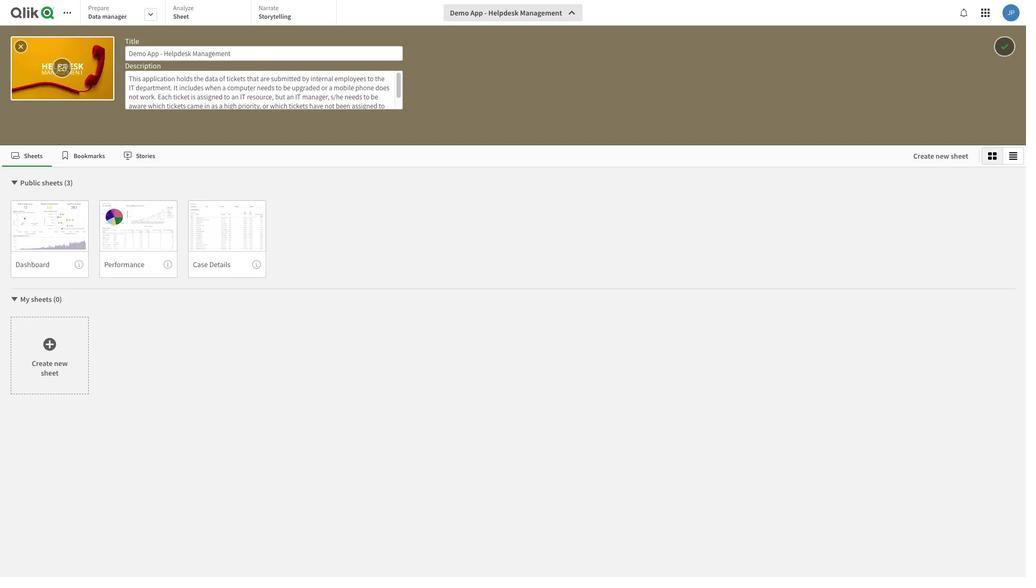 Task type: describe. For each thing, give the bounding box(es) containing it.
demo app - helpdesk management button
[[444, 4, 583, 21]]

public sheets (3)
[[20, 178, 73, 188]]

performance sheet is selected. press the spacebar or enter key to open performance sheet. use the right and left arrow keys to navigate. element
[[99, 200, 177, 278]]

collapse image for my
[[10, 295, 19, 304]]

new inside button
[[936, 151, 949, 161]]

grid view image
[[988, 152, 997, 160]]

my sheets (0)
[[20, 295, 62, 304]]

sheets
[[24, 152, 43, 160]]

bookmarks button
[[52, 145, 114, 167]]

sheets for public sheets
[[42, 178, 63, 188]]

tab list containing sheets
[[2, 145, 903, 167]]

james peterson image
[[1003, 4, 1020, 21]]

performance menu item
[[99, 251, 177, 278]]

data
[[88, 12, 101, 20]]

dashboard sheet is selected. press the spacebar or enter key to open dashboard sheet. use the right and left arrow keys to navigate. element
[[11, 200, 89, 278]]

details
[[209, 260, 231, 269]]

create inside the create new sheet
[[32, 358, 53, 368]]

change thumbnail image
[[57, 61, 67, 74]]

(3)
[[64, 178, 73, 188]]

sheet inside button
[[951, 151, 969, 161]]

bookmarks
[[74, 152, 105, 160]]

case details sheet is selected. press the spacebar or enter key to open case details sheet. use the right and left arrow keys to navigate. element
[[188, 200, 266, 278]]

management
[[520, 8, 562, 18]]

demo
[[450, 8, 469, 18]]

tooltip for case details
[[252, 260, 261, 269]]

demo app - helpdesk management
[[450, 8, 562, 18]]

storytelling
[[259, 12, 291, 20]]

stories
[[136, 152, 155, 160]]

sheets button
[[2, 145, 52, 167]]

collapse image for public
[[10, 179, 19, 187]]

create new sheet button
[[905, 148, 977, 165]]

stop editing image
[[1000, 40, 1010, 53]]

tooltip for performance
[[164, 260, 172, 269]]

description
[[125, 61, 161, 71]]

sheet
[[173, 12, 189, 20]]



Task type: locate. For each thing, give the bounding box(es) containing it.
0 vertical spatial new
[[936, 151, 949, 161]]

sheets for my sheets
[[31, 295, 52, 304]]

sheets left (3)
[[42, 178, 63, 188]]

1 vertical spatial sheets
[[31, 295, 52, 304]]

stories button
[[114, 145, 164, 167]]

1 vertical spatial create new sheet
[[32, 358, 68, 378]]

1 horizontal spatial new
[[936, 151, 949, 161]]

tooltip inside performance 'menu item'
[[164, 260, 172, 269]]

None text field
[[125, 46, 403, 61], [125, 71, 403, 110], [125, 46, 403, 61], [125, 71, 403, 110]]

create new sheet
[[914, 151, 969, 161], [32, 358, 68, 378]]

collapse image left 'my'
[[10, 295, 19, 304]]

1 horizontal spatial create
[[914, 151, 934, 161]]

0 horizontal spatial sheet
[[41, 368, 59, 378]]

(0)
[[53, 295, 62, 304]]

title
[[125, 36, 139, 46]]

0 vertical spatial create new sheet
[[914, 151, 969, 161]]

case
[[193, 260, 208, 269]]

tooltip right "details" at left
[[252, 260, 261, 269]]

tab list inside 'toolbar'
[[80, 0, 341, 27]]

create new sheet inside create new sheet button
[[914, 151, 969, 161]]

toolbar
[[0, 0, 1026, 145]]

0 horizontal spatial new
[[54, 358, 68, 368]]

collapse image left public
[[10, 179, 19, 187]]

0 horizontal spatial tooltip
[[75, 260, 83, 269]]

app
[[470, 8, 483, 18]]

case details menu item
[[188, 251, 266, 278]]

1 collapse image from the top
[[10, 179, 19, 187]]

3 tooltip from the left
[[252, 260, 261, 269]]

1 vertical spatial create
[[32, 358, 53, 368]]

0 vertical spatial collapse image
[[10, 179, 19, 187]]

1 vertical spatial sheet
[[41, 368, 59, 378]]

new
[[936, 151, 949, 161], [54, 358, 68, 368]]

tooltip inside dashboard menu item
[[75, 260, 83, 269]]

my
[[20, 295, 30, 304]]

narrate
[[259, 4, 279, 12]]

tab list
[[80, 0, 341, 27], [2, 145, 903, 167]]

analyze
[[173, 4, 194, 12]]

sheet
[[951, 151, 969, 161], [41, 368, 59, 378]]

collapse image
[[10, 179, 19, 187], [10, 295, 19, 304]]

tab list containing prepare
[[80, 0, 341, 27]]

1 vertical spatial new
[[54, 358, 68, 368]]

list view image
[[1009, 152, 1018, 160]]

1 horizontal spatial sheet
[[951, 151, 969, 161]]

dashboard
[[16, 260, 50, 269]]

1 horizontal spatial tooltip
[[164, 260, 172, 269]]

0 horizontal spatial create new sheet
[[32, 358, 68, 378]]

prepare
[[88, 4, 109, 12]]

tooltip left case
[[164, 260, 172, 269]]

prepare data manager
[[88, 4, 127, 20]]

tooltip inside case details menu item
[[252, 260, 261, 269]]

new inside the create new sheet
[[54, 358, 68, 368]]

0 vertical spatial tab list
[[80, 0, 341, 27]]

tooltip
[[75, 260, 83, 269], [164, 260, 172, 269], [252, 260, 261, 269]]

0 vertical spatial sheet
[[951, 151, 969, 161]]

2 horizontal spatial tooltip
[[252, 260, 261, 269]]

application
[[0, 0, 1026, 577]]

manager
[[102, 12, 127, 20]]

2 tooltip from the left
[[164, 260, 172, 269]]

narrate storytelling
[[259, 4, 291, 20]]

1 vertical spatial collapse image
[[10, 295, 19, 304]]

1 horizontal spatial create new sheet
[[914, 151, 969, 161]]

-
[[485, 8, 487, 18]]

group
[[982, 148, 1024, 165]]

reset thumbnail image
[[16, 41, 26, 52]]

tooltip for dashboard
[[75, 260, 83, 269]]

0 vertical spatial create
[[914, 151, 934, 161]]

analyze sheet
[[173, 4, 194, 20]]

toolbar containing demo app - helpdesk management
[[0, 0, 1026, 145]]

public
[[20, 178, 40, 188]]

sheet inside the create new sheet
[[41, 368, 59, 378]]

sheets
[[42, 178, 63, 188], [31, 295, 52, 304]]

0 vertical spatial sheets
[[42, 178, 63, 188]]

helpdesk
[[489, 8, 519, 18]]

performance
[[104, 260, 144, 269]]

1 vertical spatial tab list
[[2, 145, 903, 167]]

case details
[[193, 260, 231, 269]]

tooltip left performance
[[75, 260, 83, 269]]

application containing demo app - helpdesk management
[[0, 0, 1026, 577]]

1 tooltip from the left
[[75, 260, 83, 269]]

0 horizontal spatial create
[[32, 358, 53, 368]]

sheets left (0)
[[31, 295, 52, 304]]

dashboard menu item
[[11, 251, 89, 278]]

create
[[914, 151, 934, 161], [32, 358, 53, 368]]

create inside button
[[914, 151, 934, 161]]

2 collapse image from the top
[[10, 295, 19, 304]]



Task type: vqa. For each thing, say whether or not it's contained in the screenshot.
Sense.
no



